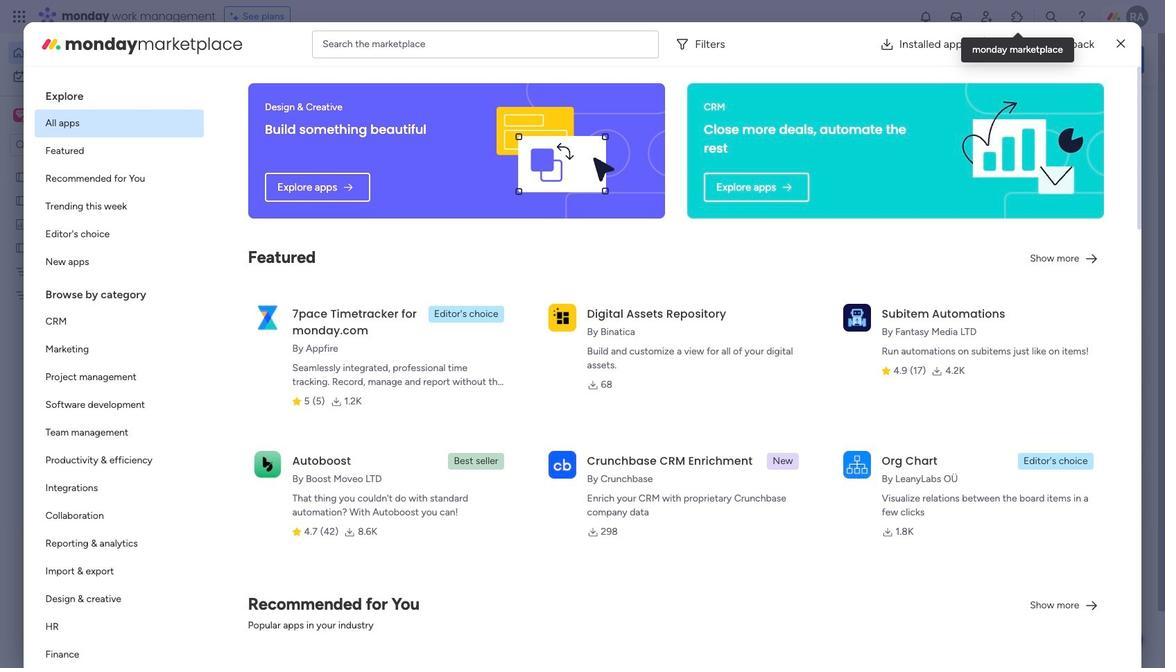 Task type: locate. For each thing, give the bounding box(es) containing it.
quick search results list box
[[214, 130, 903, 484]]

list box
[[34, 78, 204, 668], [0, 162, 177, 494]]

templates image image
[[949, 105, 1132, 201]]

getting started element
[[937, 331, 1145, 387]]

app logo image
[[254, 304, 281, 331], [549, 304, 576, 331], [843, 304, 871, 331], [254, 451, 281, 479], [549, 451, 576, 479], [843, 451, 871, 479]]

select product image
[[12, 10, 26, 24]]

workspace image
[[13, 108, 27, 123], [15, 108, 25, 123], [237, 611, 271, 644]]

heading
[[34, 78, 204, 110], [34, 276, 204, 308]]

0 horizontal spatial banner logo image
[[468, 83, 649, 219]]

1 vertical spatial heading
[[34, 276, 204, 308]]

contact sales element
[[937, 465, 1145, 520]]

0 vertical spatial heading
[[34, 78, 204, 110]]

dapulse x slim image
[[1117, 36, 1126, 52]]

v2 user feedback image
[[948, 52, 958, 67]]

1 horizontal spatial banner logo image
[[952, 93, 1088, 209]]

1 heading from the top
[[34, 78, 204, 110]]

help image
[[1075, 10, 1089, 24]]

notifications image
[[919, 10, 933, 24]]

banner logo image
[[468, 83, 649, 219], [952, 93, 1088, 209]]

search everything image
[[1045, 10, 1059, 24]]

public board image
[[15, 170, 28, 183], [15, 194, 28, 207], [15, 241, 28, 254], [232, 253, 247, 269]]

component image
[[280, 631, 292, 644]]

option
[[8, 42, 169, 64], [8, 65, 169, 87], [34, 110, 204, 137], [34, 137, 204, 165], [0, 164, 177, 167], [34, 165, 204, 193], [34, 193, 204, 221], [34, 221, 204, 248], [34, 248, 204, 276], [34, 308, 204, 336], [34, 336, 204, 364], [34, 364, 204, 391], [34, 391, 204, 419], [34, 419, 204, 447], [34, 447, 204, 475], [34, 475, 204, 502], [34, 502, 204, 530], [34, 530, 204, 558], [34, 558, 204, 586], [34, 586, 204, 613], [34, 613, 204, 641], [34, 641, 204, 668]]

v2 bolt switch image
[[1056, 52, 1064, 67]]



Task type: vqa. For each thing, say whether or not it's contained in the screenshot.
remove from favorites icon
no



Task type: describe. For each thing, give the bounding box(es) containing it.
workspace selection element
[[13, 107, 116, 125]]

Search in workspace field
[[29, 137, 116, 153]]

update feed image
[[950, 10, 964, 24]]

see plans image
[[230, 9, 243, 24]]

ruby anderson image
[[1127, 6, 1149, 28]]

monday marketplace image
[[1011, 10, 1025, 24]]

monday marketplace image
[[40, 33, 62, 55]]

workspace image
[[246, 615, 262, 640]]

public dashboard image
[[15, 217, 28, 230]]

invite members image
[[980, 10, 994, 24]]

2 heading from the top
[[34, 276, 204, 308]]

0 element
[[354, 522, 372, 539]]

help center element
[[937, 398, 1145, 453]]

public board image inside "quick search results" list box
[[232, 253, 247, 269]]



